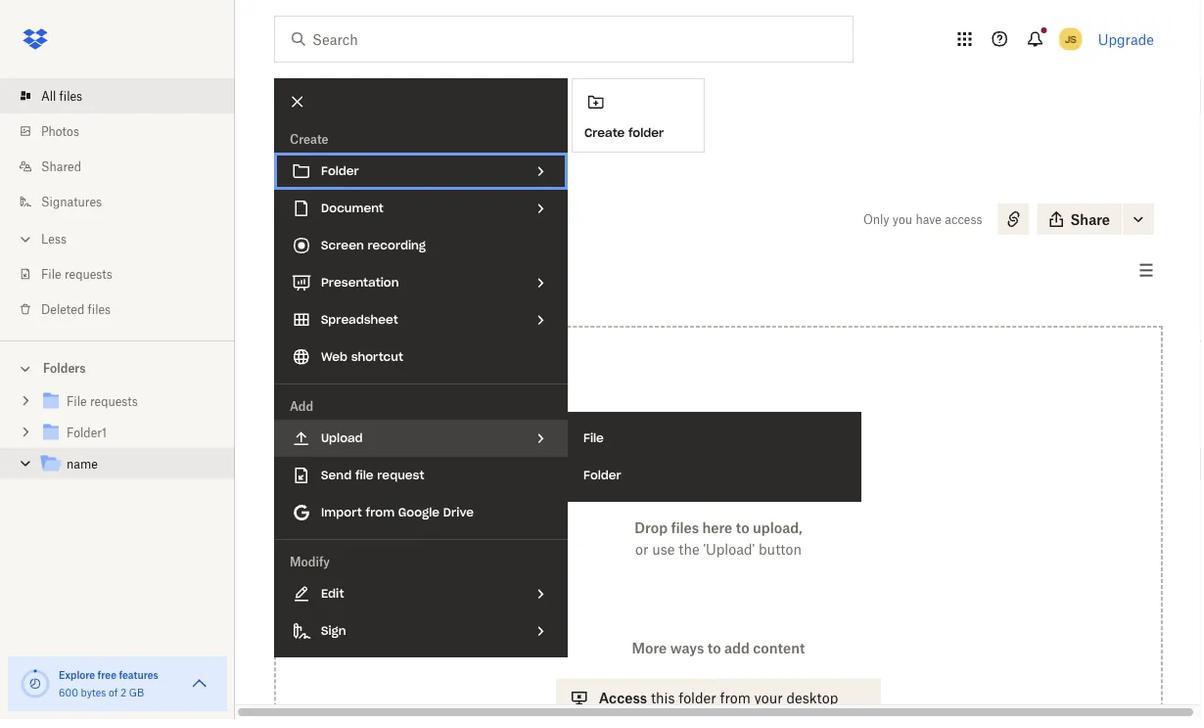 Task type: locate. For each thing, give the bounding box(es) containing it.
content
[[753, 641, 805, 657]]

recents
[[290, 263, 335, 278]]

1 horizontal spatial folder
[[679, 691, 717, 707]]

0 vertical spatial from
[[366, 505, 395, 521]]

file for file
[[584, 431, 604, 446]]

folders
[[43, 361, 86, 376]]

name up screen
[[274, 208, 326, 231]]

1 vertical spatial name
[[67, 457, 98, 472]]

files up photos
[[59, 89, 82, 103]]

menu containing folder
[[274, 78, 568, 658]]

name down folders
[[67, 457, 98, 472]]

0 vertical spatial all
[[41, 89, 56, 103]]

1 horizontal spatial from
[[720, 691, 751, 707]]

600
[[59, 687, 78, 699]]

create folder
[[585, 125, 664, 140]]

folder inside menu item
[[321, 164, 359, 179]]

requests
[[65, 267, 112, 282]]

1 vertical spatial folder
[[584, 468, 622, 483]]

access
[[945, 212, 983, 227]]

name group
[[0, 382, 235, 495]]

modify
[[290, 555, 330, 570]]

menu
[[274, 78, 568, 658], [568, 412, 862, 502]]

have
[[916, 212, 942, 227]]

to
[[736, 520, 750, 537], [708, 641, 721, 657]]

0 vertical spatial file
[[41, 267, 61, 282]]

request
[[377, 468, 425, 483]]

share button
[[1038, 204, 1122, 235]]

document
[[321, 201, 384, 216]]

edit menu item
[[274, 576, 568, 613]]

0 vertical spatial folder
[[321, 164, 359, 179]]

name
[[274, 208, 326, 231], [67, 457, 98, 472]]

1 horizontal spatial create
[[585, 125, 625, 140]]

file for file requests
[[41, 267, 61, 282]]

1 horizontal spatial to
[[736, 520, 750, 537]]

screen
[[321, 238, 364, 253]]

0 vertical spatial to
[[736, 520, 750, 537]]

1 vertical spatial to
[[708, 641, 721, 657]]

or
[[636, 542, 649, 558]]

document menu item
[[274, 190, 568, 227]]

1 vertical spatial folder
[[679, 691, 717, 707]]

menu containing file
[[568, 412, 862, 502]]

0 horizontal spatial all
[[41, 89, 56, 103]]

quota usage element
[[20, 669, 51, 700]]

0 horizontal spatial all files
[[41, 89, 82, 103]]

your
[[755, 691, 783, 707]]

send
[[321, 468, 352, 483]]

files up the
[[671, 520, 699, 537]]

folder
[[629, 125, 664, 140], [679, 691, 717, 707]]

to right here
[[736, 520, 750, 537]]

gb
[[129, 687, 144, 699]]

folder
[[321, 164, 359, 179], [584, 468, 622, 483]]

0 vertical spatial all files link
[[16, 78, 235, 114]]

drop files here to upload, or use the 'upload' button
[[635, 520, 803, 558]]

close image
[[281, 85, 314, 118]]

of
[[109, 687, 118, 699]]

access
[[599, 691, 648, 707]]

from down send file request
[[366, 505, 395, 521]]

from
[[366, 505, 395, 521], [720, 691, 751, 707]]

presentation menu item
[[274, 264, 568, 302]]

name link
[[39, 452, 219, 478]]

0 horizontal spatial name
[[67, 457, 98, 472]]

drop
[[635, 520, 668, 537]]

1 vertical spatial all files link
[[274, 178, 316, 198]]

1 horizontal spatial name
[[274, 208, 326, 231]]

from left your
[[720, 691, 751, 707]]

spreadsheet
[[321, 312, 398, 328]]

0 horizontal spatial from
[[366, 505, 395, 521]]

all files
[[41, 89, 82, 103], [274, 181, 316, 195]]

to left add
[[708, 641, 721, 657]]

import
[[321, 505, 362, 521]]

all files link
[[16, 78, 235, 114], [274, 178, 316, 198]]

0 horizontal spatial folder
[[629, 125, 664, 140]]

folders button
[[0, 354, 235, 382]]

all files up recents button
[[274, 181, 316, 195]]

import from google drive
[[321, 505, 474, 521]]

upload
[[321, 431, 363, 446]]

create folder button
[[572, 78, 705, 153]]

ways
[[671, 641, 704, 657]]

send file request menu item
[[274, 457, 568, 495]]

0 vertical spatial all files
[[41, 89, 82, 103]]

file inside list
[[41, 267, 61, 282]]

google
[[398, 505, 440, 521]]

create inside button
[[585, 125, 625, 140]]

add
[[290, 399, 314, 414]]

here
[[703, 520, 733, 537]]

you
[[893, 212, 913, 227]]

1 horizontal spatial file
[[584, 431, 604, 446]]

shortcut
[[351, 350, 403, 365]]

file
[[41, 267, 61, 282], [584, 431, 604, 446]]

1 vertical spatial all files
[[274, 181, 316, 195]]

0 horizontal spatial folder
[[321, 164, 359, 179]]

file requests
[[41, 267, 112, 282]]

web
[[321, 350, 348, 365]]

create
[[585, 125, 625, 140], [290, 132, 329, 146]]

1 vertical spatial file
[[584, 431, 604, 446]]

0 horizontal spatial create
[[290, 132, 329, 146]]

1 horizontal spatial folder
[[584, 468, 622, 483]]

0 horizontal spatial to
[[708, 641, 721, 657]]

all files link up shared link
[[16, 78, 235, 114]]

files
[[59, 89, 82, 103], [292, 181, 316, 195], [88, 302, 111, 317], [671, 520, 699, 537]]

0 vertical spatial folder
[[629, 125, 664, 140]]

1 horizontal spatial all files link
[[274, 178, 316, 198]]

all files inside list item
[[41, 89, 82, 103]]

all up photos
[[41, 89, 56, 103]]

all
[[41, 89, 56, 103], [274, 181, 289, 195]]

all files up photos
[[41, 89, 82, 103]]

file
[[355, 468, 374, 483]]

1 vertical spatial all
[[274, 181, 289, 195]]

files inside list item
[[59, 89, 82, 103]]

less image
[[16, 230, 35, 249]]

1 vertical spatial from
[[720, 691, 751, 707]]

recents button
[[274, 255, 350, 286]]

0 horizontal spatial file
[[41, 267, 61, 282]]

all files link up recents button
[[274, 178, 316, 198]]

files right deleted
[[88, 302, 111, 317]]

all inside list item
[[41, 89, 56, 103]]

spreadsheet menu item
[[274, 302, 568, 339]]

all down close image
[[274, 181, 289, 195]]

file inside menu
[[584, 431, 604, 446]]

folder inside more ways to add content element
[[679, 691, 717, 707]]

folder inside button
[[629, 125, 664, 140]]

list
[[0, 67, 235, 341]]



Task type: describe. For each thing, give the bounding box(es) containing it.
free
[[98, 669, 117, 682]]

screen recording menu item
[[274, 227, 568, 264]]

button
[[759, 542, 802, 558]]

to inside the drop files here to upload, or use the 'upload' button
[[736, 520, 750, 537]]

web shortcut menu item
[[274, 339, 568, 376]]

'upload'
[[704, 542, 755, 558]]

list containing all files
[[0, 67, 235, 341]]

upload menu item
[[274, 420, 568, 457]]

shared
[[41, 159, 81, 174]]

the
[[679, 542, 700, 558]]

starred
[[374, 263, 416, 278]]

from inside more ways to add content element
[[720, 691, 751, 707]]

drive
[[443, 505, 474, 521]]

starred button
[[358, 255, 432, 286]]

deleted
[[41, 302, 85, 317]]

features
[[119, 669, 159, 682]]

files inside 'link'
[[88, 302, 111, 317]]

upgrade link
[[1099, 31, 1155, 48]]

from inside menu item
[[366, 505, 395, 521]]

access this folder from your desktop
[[599, 691, 839, 707]]

recording
[[368, 238, 426, 253]]

bytes
[[81, 687, 106, 699]]

name inside 'group'
[[67, 457, 98, 472]]

1 horizontal spatial all files
[[274, 181, 316, 195]]

all files list item
[[0, 78, 235, 114]]

deleted files link
[[16, 292, 235, 327]]

import from google drive menu item
[[274, 495, 568, 532]]

dropbox image
[[16, 20, 55, 59]]

folder menu item
[[274, 153, 568, 190]]

edit
[[321, 587, 344, 602]]

files up recents button
[[292, 181, 316, 195]]

create for create
[[290, 132, 329, 146]]

0 horizontal spatial all files link
[[16, 78, 235, 114]]

sign
[[321, 624, 346, 639]]

0 vertical spatial name
[[274, 208, 326, 231]]

explore
[[59, 669, 95, 682]]

only
[[864, 212, 890, 227]]

signatures
[[41, 194, 102, 209]]

deleted files
[[41, 302, 111, 317]]

create for create folder
[[585, 125, 625, 140]]

add
[[725, 641, 750, 657]]

more
[[632, 641, 667, 657]]

file requests link
[[16, 257, 235, 292]]

more ways to add content element
[[552, 638, 886, 720]]

explore free features 600 bytes of 2 gb
[[59, 669, 159, 699]]

share
[[1071, 211, 1111, 228]]

use
[[653, 542, 675, 558]]

web shortcut
[[321, 350, 403, 365]]

sign menu item
[[274, 613, 568, 650]]

upgrade
[[1099, 31, 1155, 48]]

shared link
[[16, 149, 235, 184]]

signatures link
[[16, 184, 235, 219]]

1 horizontal spatial all
[[274, 181, 289, 195]]

send file request
[[321, 468, 425, 483]]

photos link
[[16, 114, 235, 149]]

more ways to add content
[[632, 641, 805, 657]]

upload,
[[753, 520, 803, 537]]

2
[[120, 687, 126, 699]]

less
[[41, 232, 67, 246]]

only you have access
[[864, 212, 983, 227]]

photos
[[41, 124, 79, 139]]

screen recording
[[321, 238, 426, 253]]

desktop
[[787, 691, 839, 707]]

presentation
[[321, 275, 399, 290]]

this
[[651, 691, 675, 707]]

files inside the drop files here to upload, or use the 'upload' button
[[671, 520, 699, 537]]



Task type: vqa. For each thing, say whether or not it's contained in the screenshot.
all files list item
yes



